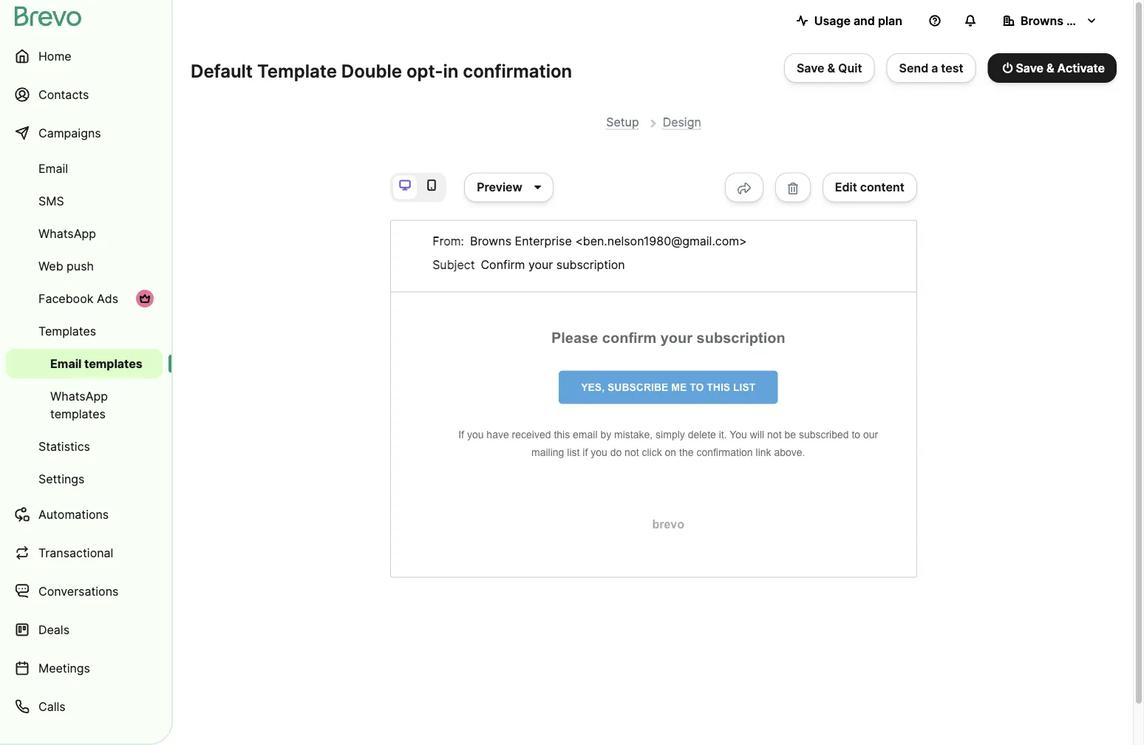 Task type: describe. For each thing, give the bounding box(es) containing it.
sms
[[38, 194, 64, 208]]

email for email
[[38, 161, 68, 176]]

setup
[[606, 115, 639, 129]]

templates link
[[6, 316, 163, 346]]

default template double opt-in confirmation
[[191, 60, 572, 82]]

:
[[461, 234, 464, 248]]

activate
[[1058, 61, 1105, 75]]

design link
[[663, 115, 701, 130]]

send
[[899, 61, 929, 75]]

whatsapp templates
[[50, 389, 108, 421]]

deals link
[[6, 612, 163, 648]]

preview
[[477, 180, 523, 194]]

setup link
[[606, 115, 639, 130]]

save & activate
[[1016, 61, 1105, 75]]

email templates link
[[6, 349, 163, 378]]

plan
[[878, 13, 903, 28]]

content
[[860, 180, 905, 194]]

power off image
[[1003, 62, 1013, 74]]

subject
[[433, 258, 475, 272]]

browns enterprise button
[[991, 6, 1126, 35]]

email templates
[[50, 356, 143, 371]]

a
[[932, 61, 938, 75]]

email for email templates
[[50, 356, 82, 371]]

calls
[[38, 699, 66, 714]]

whatsapp templates link
[[6, 381, 163, 429]]

templates for whatsapp templates
[[50, 407, 106, 421]]

0 horizontal spatial browns
[[470, 234, 512, 248]]

whatsapp for whatsapp templates
[[50, 389, 108, 403]]

automations
[[38, 507, 109, 522]]

campaigns link
[[6, 115, 163, 151]]

your
[[529, 258, 553, 272]]

save & quit button
[[784, 53, 875, 83]]

templates for email templates
[[84, 356, 143, 371]]

ads
[[97, 291, 118, 306]]

web push link
[[6, 251, 163, 281]]

facebook
[[38, 291, 93, 306]]

browns enterprise
[[1021, 13, 1126, 28]]

& for quit
[[828, 61, 835, 75]]

double
[[341, 60, 402, 82]]

save for save & quit
[[797, 61, 825, 75]]

facebook ads link
[[6, 284, 163, 313]]

& for activate
[[1047, 61, 1055, 75]]

left___rvooi image
[[139, 293, 151, 305]]

edit content button
[[823, 173, 917, 202]]

meetings
[[38, 661, 90, 675]]

whatsapp for whatsapp
[[38, 226, 96, 241]]

email link
[[6, 154, 163, 183]]

push
[[67, 259, 94, 273]]

settings link
[[6, 464, 163, 494]]

campaigns
[[38, 126, 101, 140]]

templates
[[38, 324, 96, 338]]



Task type: vqa. For each thing, say whether or not it's contained in the screenshot.
Facebook Ads link
yes



Task type: locate. For each thing, give the bounding box(es) containing it.
facebook ads
[[38, 291, 118, 306]]

automations link
[[6, 497, 163, 532]]

& left activate
[[1047, 61, 1055, 75]]

usage and plan button
[[785, 6, 914, 35]]

preview button
[[464, 173, 554, 202]]

1 save from the left
[[797, 61, 825, 75]]

save right power off image
[[1016, 61, 1044, 75]]

whatsapp inside whatsapp link
[[38, 226, 96, 241]]

whatsapp link
[[6, 219, 163, 248]]

save inside button
[[797, 61, 825, 75]]

contacts
[[38, 87, 89, 102]]

transactional link
[[6, 535, 163, 571]]

0 horizontal spatial &
[[828, 61, 835, 75]]

from
[[433, 234, 461, 248]]

in
[[443, 60, 459, 82]]

conversations link
[[6, 574, 163, 609]]

save
[[797, 61, 825, 75], [1016, 61, 1044, 75]]

home link
[[6, 38, 163, 74]]

default
[[191, 60, 253, 82]]

2 & from the left
[[1047, 61, 1055, 75]]

1 horizontal spatial save
[[1016, 61, 1044, 75]]

1 vertical spatial browns
[[470, 234, 512, 248]]

statistics link
[[6, 432, 163, 461]]

1 horizontal spatial browns
[[1021, 13, 1064, 28]]

enterprise inside button
[[1067, 13, 1126, 28]]

2 save from the left
[[1016, 61, 1044, 75]]

1 vertical spatial templates
[[50, 407, 106, 421]]

enterprise up activate
[[1067, 13, 1126, 28]]

browns inside button
[[1021, 13, 1064, 28]]

confirmation
[[463, 60, 572, 82]]

settings
[[38, 472, 85, 486]]

opt-
[[407, 60, 443, 82]]

web push
[[38, 259, 94, 273]]

templates up statistics link
[[50, 407, 106, 421]]

send a test
[[899, 61, 964, 75]]

<ben.nelson1980@gmail.com>
[[575, 234, 747, 248]]

quit
[[838, 61, 862, 75]]

transactional
[[38, 546, 113, 560]]

0 vertical spatial whatsapp
[[38, 226, 96, 241]]

1 vertical spatial email
[[50, 356, 82, 371]]

templates inside "whatsapp templates"
[[50, 407, 106, 421]]

sms link
[[6, 186, 163, 216]]

0 vertical spatial browns
[[1021, 13, 1064, 28]]

browns up confirm
[[470, 234, 512, 248]]

and
[[854, 13, 875, 28]]

&
[[828, 61, 835, 75], [1047, 61, 1055, 75]]

0 horizontal spatial enterprise
[[515, 234, 572, 248]]

save inside button
[[1016, 61, 1044, 75]]

statistics
[[38, 439, 90, 454]]

1 horizontal spatial &
[[1047, 61, 1055, 75]]

contacts link
[[6, 77, 163, 112]]

0 vertical spatial email
[[38, 161, 68, 176]]

save for save & activate
[[1016, 61, 1044, 75]]

whatsapp inside whatsapp templates link
[[50, 389, 108, 403]]

email up sms
[[38, 161, 68, 176]]

templates down templates link
[[84, 356, 143, 371]]

from : browns enterprise <ben.nelson1980@gmail.com>
[[433, 234, 747, 248]]

usage and plan
[[814, 13, 903, 28]]

email down templates
[[50, 356, 82, 371]]

1 vertical spatial whatsapp
[[50, 389, 108, 403]]

edit content
[[835, 180, 905, 194]]

test
[[941, 61, 964, 75]]

edit
[[835, 180, 857, 194]]

home
[[38, 49, 71, 63]]

design
[[663, 115, 701, 129]]

subject confirm your subscription
[[433, 258, 625, 272]]

enterprise up the your
[[515, 234, 572, 248]]

1 & from the left
[[828, 61, 835, 75]]

save & activate button
[[988, 53, 1117, 83]]

whatsapp
[[38, 226, 96, 241], [50, 389, 108, 403]]

template
[[257, 60, 337, 82]]

save & quit
[[797, 61, 862, 75]]

web
[[38, 259, 63, 273]]

1 vertical spatial enterprise
[[515, 234, 572, 248]]

& inside button
[[1047, 61, 1055, 75]]

confirm
[[481, 258, 525, 272]]

templates inside "email templates" link
[[84, 356, 143, 371]]

whatsapp up web push
[[38, 226, 96, 241]]

deals
[[38, 622, 69, 637]]

0 vertical spatial enterprise
[[1067, 13, 1126, 28]]

browns up the save & activate button at the top
[[1021, 13, 1064, 28]]

send a test button
[[887, 53, 976, 83]]

& left quit
[[828, 61, 835, 75]]

enterprise
[[1067, 13, 1126, 28], [515, 234, 572, 248]]

whatsapp down "email templates" link
[[50, 389, 108, 403]]

0 horizontal spatial save
[[797, 61, 825, 75]]

0 vertical spatial templates
[[84, 356, 143, 371]]

& inside button
[[828, 61, 835, 75]]

conversations
[[38, 584, 119, 598]]

save left quit
[[797, 61, 825, 75]]

email
[[38, 161, 68, 176], [50, 356, 82, 371]]

usage
[[814, 13, 851, 28]]

calls link
[[6, 689, 163, 724]]

caret down image
[[534, 182, 541, 193]]

meetings link
[[6, 651, 163, 686]]

1 horizontal spatial enterprise
[[1067, 13, 1126, 28]]

subscription
[[557, 258, 625, 272]]

templates
[[84, 356, 143, 371], [50, 407, 106, 421]]

browns
[[1021, 13, 1064, 28], [470, 234, 512, 248]]



